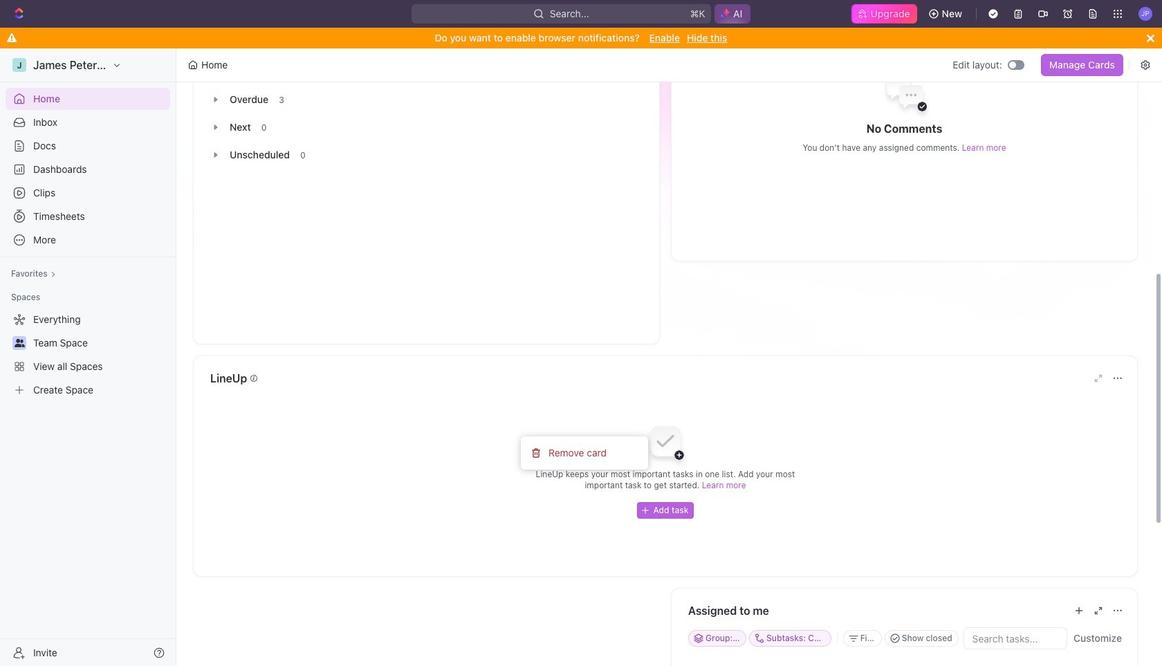 Task type: locate. For each thing, give the bounding box(es) containing it.
tree
[[6, 309, 170, 402]]

tree inside sidebar navigation
[[6, 309, 170, 402]]

sidebar navigation
[[0, 48, 177, 667]]



Task type: describe. For each thing, give the bounding box(es) containing it.
Search tasks... text field
[[965, 629, 1067, 649]]



Task type: vqa. For each thing, say whether or not it's contained in the screenshot.
Project 2 Link on the top of page
no



